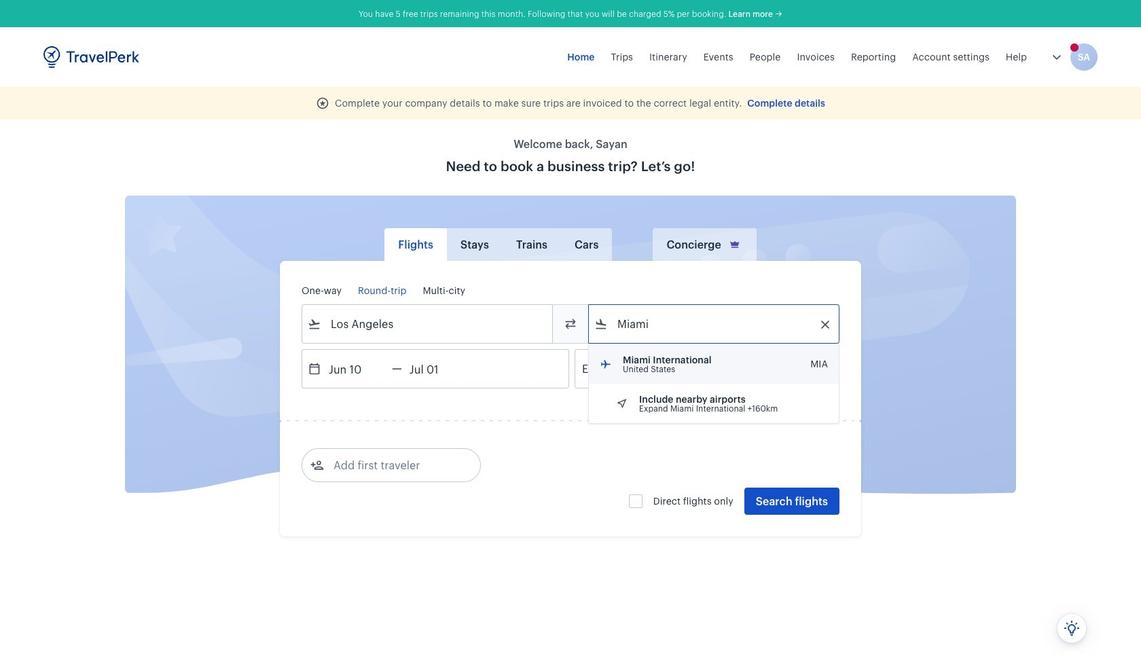 Task type: locate. For each thing, give the bounding box(es) containing it.
Depart text field
[[321, 350, 392, 388]]

To search field
[[608, 313, 822, 335]]

From search field
[[321, 313, 535, 335]]

Return text field
[[402, 350, 473, 388]]



Task type: vqa. For each thing, say whether or not it's contained in the screenshot.
the From search box
yes



Task type: describe. For each thing, give the bounding box(es) containing it.
Add first traveler search field
[[324, 455, 465, 476]]



